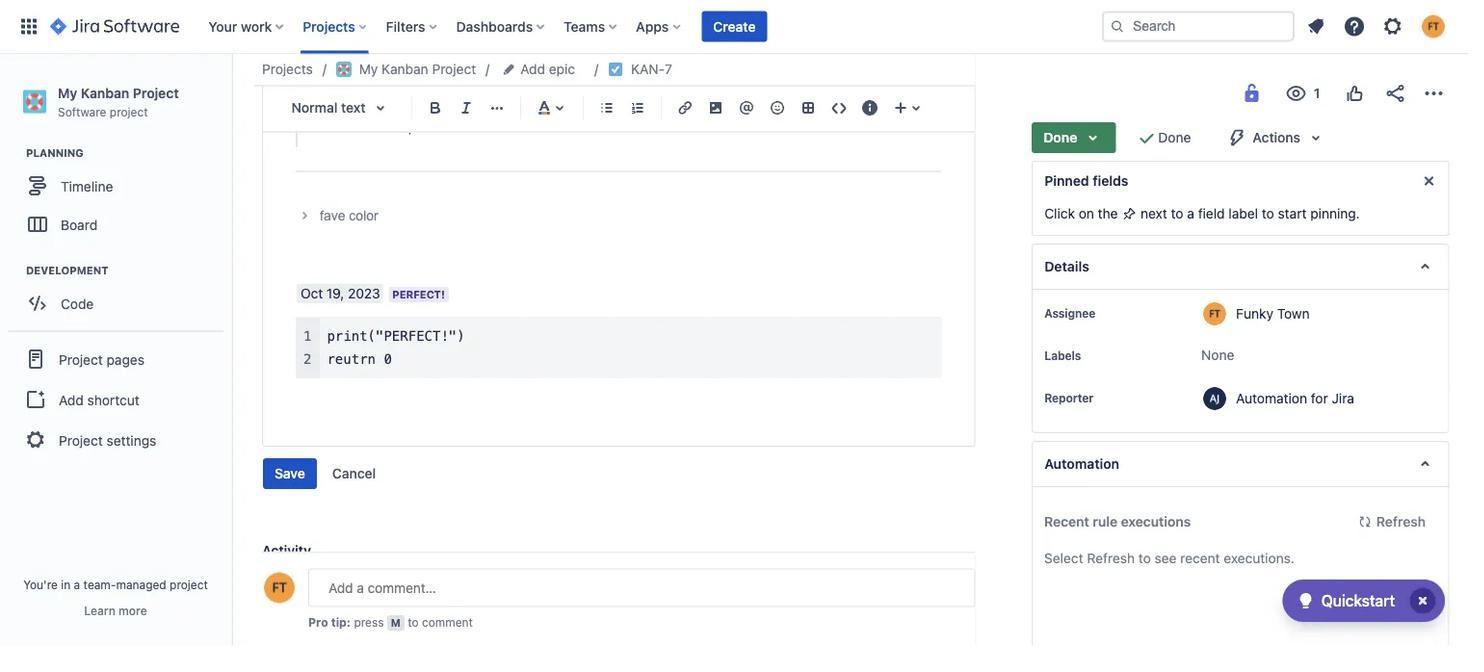Task type: vqa. For each thing, say whether or not it's contained in the screenshot.
reutrn
yes



Task type: describe. For each thing, give the bounding box(es) containing it.
apps
[[636, 18, 669, 34]]

19,
[[326, 286, 344, 302]]

planning
[[26, 147, 84, 160]]

actions button
[[1214, 122, 1339, 153]]

projects for projects popup button
[[303, 18, 355, 34]]

hide message image
[[1417, 170, 1440, 193]]

your work button
[[203, 11, 291, 42]]

expand content image
[[293, 205, 316, 228]]

town
[[1277, 305, 1309, 321]]

create
[[713, 18, 756, 34]]

check image
[[1294, 590, 1318, 613]]

project settings link
[[8, 419, 223, 462]]

done button
[[1031, 122, 1115, 153]]

projects button
[[297, 11, 374, 42]]

learn more button
[[84, 603, 147, 618]]

show:
[[262, 570, 300, 586]]

search image
[[1110, 19, 1125, 34]]

m
[[391, 617, 401, 630]]

code link
[[10, 284, 222, 323]]

in
[[61, 578, 71, 591]]

create button
[[702, 11, 767, 42]]

my for my kanban project software project
[[58, 85, 77, 101]]

project settings
[[59, 432, 156, 448]]

teams
[[564, 18, 605, 34]]

more formatting image
[[486, 96, 509, 119]]

board link
[[10, 205, 222, 244]]

field
[[1198, 206, 1225, 222]]

save button
[[263, 459, 317, 490]]

mention image
[[735, 96, 758, 119]]

table image
[[797, 96, 820, 119]]

actions
[[1252, 130, 1300, 145]]

add shortcut
[[59, 392, 139, 408]]

automation for automation for jira
[[1236, 390, 1307, 406]]

menu bar containing all
[[308, 567, 497, 590]]

vote options: no one has voted for this issue yet. image
[[1343, 82, 1366, 105]]

automation for jira
[[1236, 390, 1354, 406]]

add for add epic
[[520, 61, 545, 77]]

my kanban project software project
[[58, 85, 179, 118]]

epic
[[549, 61, 575, 77]]

software
[[58, 105, 106, 118]]

it"
[[443, 119, 457, 135]]

label
[[1228, 206, 1258, 222]]

7
[[665, 61, 672, 77]]

add epic
[[520, 61, 575, 77]]

print("perfect!") reutrn 0
[[327, 329, 465, 368]]

for
[[1310, 390, 1328, 406]]

primary element
[[12, 0, 1102, 53]]

development image
[[3, 259, 26, 282]]

project inside my kanban project software project
[[133, 85, 179, 101]]

assignee
[[1044, 306, 1095, 320]]

projects link
[[262, 58, 313, 81]]

filters button
[[380, 11, 445, 42]]

teams button
[[558, 11, 624, 42]]

add epic button
[[499, 58, 581, 81]]

banner containing your work
[[0, 0, 1468, 54]]

actions image
[[1422, 82, 1445, 105]]

oct
[[301, 286, 323, 302]]

dashboards button
[[450, 11, 552, 42]]

projects for projects 'link'
[[262, 61, 313, 77]]

save
[[275, 466, 305, 482]]

project pages link
[[8, 338, 223, 381]]

comments
[[353, 570, 422, 586]]

emoji image
[[766, 96, 789, 119]]

caution:
[[334, 66, 384, 82]]

funky
[[1236, 305, 1273, 321]]

2 done from the left
[[1158, 130, 1191, 145]]

team-
[[83, 578, 116, 591]]

labels pin to top image
[[1084, 348, 1100, 363]]

cancel
[[332, 466, 376, 482]]

project inside project settings link
[[59, 432, 103, 448]]

work
[[241, 18, 272, 34]]

group containing project pages
[[8, 331, 223, 467]]

perfect!
[[392, 289, 445, 302]]

development
[[26, 265, 108, 277]]

find
[[416, 119, 439, 135]]

comment
[[422, 616, 473, 630]]

quickstart
[[1321, 592, 1395, 610]]

fields
[[1092, 173, 1128, 189]]

pro
[[308, 616, 328, 630]]

shortcut
[[87, 392, 139, 408]]

sidebar navigation image
[[210, 77, 252, 116]]

add shortcut button
[[8, 381, 223, 419]]

my kanban project image
[[336, 62, 351, 77]]

on
[[1078, 206, 1094, 222]]

project pages
[[59, 351, 144, 367]]

bullet list ⌘⇧8 image
[[595, 96, 618, 119]]

details element
[[1031, 244, 1449, 290]]

apps button
[[630, 11, 688, 42]]

"when all is lost, find it"
[[313, 119, 457, 135]]

0 horizontal spatial to
[[408, 616, 419, 630]]

kanban for my kanban project
[[382, 61, 428, 77]]

planning group
[[10, 146, 230, 250]]

my for my kanban project
[[359, 61, 378, 77]]

filters
[[386, 18, 425, 34]]



Task type: locate. For each thing, give the bounding box(es) containing it.
add for add shortcut
[[59, 392, 84, 408]]

projects up my kanban project image
[[303, 18, 355, 34]]

1 horizontal spatial a
[[1187, 206, 1194, 222]]

0 horizontal spatial a
[[74, 578, 80, 591]]

Description - Main content area, start typing to enter text. text field
[[284, 0, 953, 414]]

to right next
[[1171, 206, 1183, 222]]

timeline link
[[10, 167, 222, 205]]

automation left for
[[1236, 390, 1307, 406]]

add
[[520, 61, 545, 77], [59, 392, 84, 408]]

to
[[1171, 206, 1183, 222], [1261, 206, 1274, 222], [408, 616, 419, 630]]

text
[[341, 100, 366, 116]]

normal text
[[291, 100, 366, 116]]

pinned fields
[[1044, 173, 1128, 189]]

dismiss quickstart image
[[1407, 586, 1438, 617]]

more
[[119, 604, 147, 617]]

pinned
[[1044, 173, 1089, 189]]

pro tip: press m to comment
[[308, 616, 473, 630]]

your work
[[208, 18, 272, 34]]

0 horizontal spatial project
[[110, 105, 148, 118]]

your
[[208, 18, 237, 34]]

0 vertical spatial add
[[520, 61, 545, 77]]

start
[[1277, 206, 1306, 222]]

you're
[[23, 578, 58, 591]]

oct 19, 2023
[[301, 286, 380, 302]]

reporter
[[1044, 391, 1093, 405]]

projects
[[303, 18, 355, 34], [262, 61, 313, 77]]

funky town
[[1236, 305, 1309, 321]]

project right software
[[110, 105, 148, 118]]

a for to
[[1187, 206, 1194, 222]]

Give this expand a title... text field
[[316, 205, 949, 228]]

automation element
[[1031, 441, 1449, 487]]

labels
[[1044, 349, 1081, 362]]

jira
[[1331, 390, 1354, 406]]

notifications image
[[1304, 15, 1327, 38]]

caution: be careful
[[334, 66, 449, 82]]

learn more
[[84, 604, 147, 617]]

click
[[1044, 206, 1075, 222]]

0 horizontal spatial my
[[58, 85, 77, 101]]

code snippet image
[[828, 96, 851, 119]]

Add a comment… field
[[308, 569, 976, 607]]

0 horizontal spatial done
[[1043, 130, 1077, 145]]

project down add shortcut
[[59, 432, 103, 448]]

kan-
[[631, 61, 665, 77]]

kan-7
[[631, 61, 672, 77]]

0 horizontal spatial add
[[59, 392, 84, 408]]

0
[[384, 352, 392, 368]]

project right managed
[[170, 578, 208, 591]]

add image, video, or file image
[[704, 96, 727, 119]]

kan-7 link
[[631, 58, 672, 81]]

a
[[1187, 206, 1194, 222], [74, 578, 80, 591]]

1 horizontal spatial automation
[[1236, 390, 1307, 406]]

settings image
[[1381, 15, 1405, 38]]

none
[[1201, 347, 1234, 363]]

1 vertical spatial projects
[[262, 61, 313, 77]]

1 vertical spatial project
[[170, 578, 208, 591]]

projects inside popup button
[[303, 18, 355, 34]]

1 horizontal spatial my
[[359, 61, 378, 77]]

automation for automation
[[1044, 456, 1119, 472]]

0 vertical spatial project
[[110, 105, 148, 118]]

next to a field label to start pinning.
[[1137, 206, 1359, 222]]

kanban inside my kanban project software project
[[81, 85, 129, 101]]

a left field
[[1187, 206, 1194, 222]]

Search field
[[1102, 11, 1295, 42]]

1 horizontal spatial to
[[1171, 206, 1183, 222]]

2 horizontal spatial to
[[1261, 206, 1274, 222]]

planning image
[[3, 142, 26, 165]]

you're in a team-managed project
[[23, 578, 208, 591]]

1 vertical spatial automation
[[1044, 456, 1119, 472]]

0 vertical spatial automation
[[1236, 390, 1307, 406]]

bold ⌘b image
[[424, 96, 447, 119]]

comments button
[[347, 567, 428, 590]]

add inside dropdown button
[[520, 61, 545, 77]]

managed
[[116, 578, 166, 591]]

kanban
[[382, 61, 428, 77], [81, 85, 129, 101]]

my inside my kanban project link
[[359, 61, 378, 77]]

projects up normal
[[262, 61, 313, 77]]

1 horizontal spatial done
[[1158, 130, 1191, 145]]

1 vertical spatial kanban
[[81, 85, 129, 101]]

share image
[[1383, 82, 1406, 105]]

link image
[[673, 96, 696, 119]]

kanban for my kanban project software project
[[81, 85, 129, 101]]

0 vertical spatial my
[[359, 61, 378, 77]]

add inside button
[[59, 392, 84, 408]]

project left sidebar navigation image
[[133, 85, 179, 101]]

0 horizontal spatial kanban
[[81, 85, 129, 101]]

profile image of funky town image
[[264, 573, 295, 604]]

"when
[[313, 119, 352, 135]]

project inside my kanban project link
[[432, 61, 476, 77]]

numbered list ⌘⇧7 image
[[626, 96, 649, 119]]

press
[[354, 616, 384, 630]]

to left start
[[1261, 206, 1274, 222]]

my inside my kanban project software project
[[58, 85, 77, 101]]

board
[[61, 217, 97, 232]]

1 vertical spatial add
[[59, 392, 84, 408]]

click on the
[[1044, 206, 1121, 222]]

automation down reporter
[[1044, 456, 1119, 472]]

0 horizontal spatial automation
[[1044, 456, 1119, 472]]

group
[[8, 331, 223, 467]]

add left "epic"
[[520, 61, 545, 77]]

1 vertical spatial my
[[58, 85, 77, 101]]

0 vertical spatial projects
[[303, 18, 355, 34]]

a right in
[[74, 578, 80, 591]]

details
[[1044, 259, 1089, 275]]

2023
[[348, 286, 380, 302]]

1 done from the left
[[1043, 130, 1077, 145]]

banner
[[0, 0, 1468, 54]]

info panel image
[[858, 96, 881, 119]]

assignee pin to top image
[[1099, 305, 1114, 321]]

next
[[1140, 206, 1167, 222]]

all
[[355, 119, 369, 135]]

settings
[[106, 432, 156, 448]]

project inside project pages link
[[59, 351, 103, 367]]

to right m
[[408, 616, 419, 630]]

pages
[[106, 351, 144, 367]]

menu bar
[[308, 567, 497, 590]]

done up next
[[1158, 130, 1191, 145]]

add left shortcut
[[59, 392, 84, 408]]

task image
[[608, 62, 623, 77]]

development group
[[10, 263, 230, 329]]

careful
[[406, 66, 449, 82]]

tip:
[[331, 616, 351, 630]]

reutrn
[[327, 352, 376, 368]]

copy link to issue image
[[668, 61, 684, 76]]

panel warning image
[[303, 64, 327, 87]]

my kanban project link
[[336, 58, 476, 81]]

1 horizontal spatial add
[[520, 61, 545, 77]]

done up pinned
[[1043, 130, 1077, 145]]

appswitcher icon image
[[17, 15, 40, 38]]

jira software image
[[50, 15, 179, 38], [50, 15, 179, 38]]

learn
[[84, 604, 115, 617]]

activity
[[262, 544, 311, 559]]

project up add shortcut
[[59, 351, 103, 367]]

my
[[359, 61, 378, 77], [58, 85, 77, 101]]

lost,
[[386, 119, 412, 135]]

0 vertical spatial kanban
[[382, 61, 428, 77]]

project inside my kanban project software project
[[110, 105, 148, 118]]

dashboards
[[456, 18, 533, 34]]

done image
[[1135, 126, 1158, 149]]

a for in
[[74, 578, 80, 591]]

italic ⌘i image
[[455, 96, 478, 119]]

quickstart button
[[1283, 580, 1445, 622]]

my kanban project
[[359, 61, 476, 77]]

my right my kanban project image
[[359, 61, 378, 77]]

code
[[61, 296, 94, 311]]

help image
[[1343, 15, 1366, 38]]

pinning.
[[1310, 206, 1359, 222]]

done inside done dropdown button
[[1043, 130, 1077, 145]]

project up italic ⌘i icon on the top of the page
[[432, 61, 476, 77]]

all
[[317, 570, 334, 586]]

0 vertical spatial a
[[1187, 206, 1194, 222]]

1 vertical spatial a
[[74, 578, 80, 591]]

your profile and settings image
[[1422, 15, 1445, 38]]

1 horizontal spatial project
[[170, 578, 208, 591]]

1 horizontal spatial kanban
[[382, 61, 428, 77]]

project
[[110, 105, 148, 118], [170, 578, 208, 591]]

print("perfect!")
[[327, 329, 465, 345]]

my up software
[[58, 85, 77, 101]]

all button
[[312, 567, 339, 590]]

normal
[[291, 100, 338, 116]]



